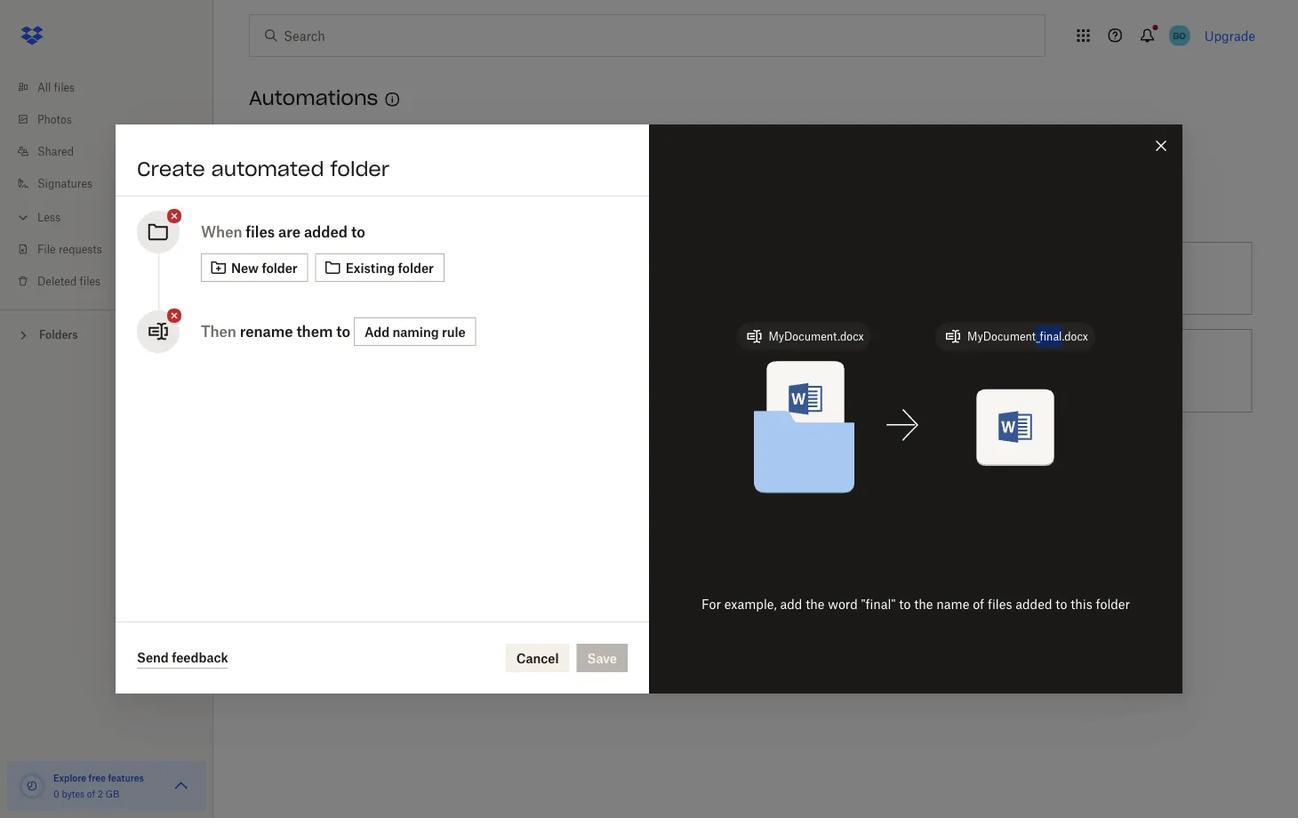 Task type: describe. For each thing, give the bounding box(es) containing it.
file requests
[[37, 242, 102, 256]]

by
[[503, 271, 517, 286]]

files are added to
[[246, 223, 365, 241]]

send
[[137, 650, 169, 665]]

file requests link
[[14, 233, 214, 265]]

of inside 'create automated folder' "dialog"
[[973, 597, 985, 612]]

files left by
[[475, 271, 500, 286]]

add naming rule button
[[354, 318, 477, 346]]

mydocument.docx
[[769, 330, 864, 343]]

category
[[379, 271, 430, 286]]

photos link
[[14, 103, 214, 135]]

.docx
[[1063, 330, 1089, 343]]

main content containing choose a category to sort files by
[[242, 128, 1299, 818]]

file
[[37, 242, 56, 256]]

requests
[[59, 242, 102, 256]]

for
[[702, 597, 721, 612]]

deleted files
[[37, 274, 101, 288]]

new folder
[[231, 260, 298, 275]]

create automated folder dialog
[[116, 125, 1183, 694]]

automated
[[211, 157, 324, 181]]

automations
[[249, 86, 378, 111]]

create automated folder
[[137, 157, 390, 181]]

word
[[829, 597, 858, 612]]

file
[[719, 354, 737, 369]]

a for category
[[369, 271, 376, 286]]

shared
[[37, 145, 74, 158]]

choose a category to sort files by
[[321, 271, 517, 286]]

upgrade link
[[1205, 28, 1256, 43]]

an
[[369, 354, 384, 369]]

format for image
[[427, 354, 466, 369]]

choose an image format to convert files to button
[[242, 322, 581, 420]]

convert for choose a file format to convert videos to
[[798, 354, 842, 369]]

signatures
[[37, 177, 93, 190]]

0
[[53, 789, 59, 800]]

cancel
[[517, 651, 559, 666]]

0 horizontal spatial added
[[304, 223, 348, 241]]

rename them to
[[240, 323, 351, 340]]

create
[[137, 157, 205, 181]]

them
[[297, 323, 333, 340]]

are
[[278, 223, 301, 241]]

add
[[781, 597, 803, 612]]

example,
[[725, 597, 777, 612]]

features
[[108, 773, 144, 784]]

click to watch a demo video image
[[382, 89, 403, 110]]

folder inside new folder 'button'
[[262, 260, 298, 275]]

a for file
[[708, 354, 715, 369]]

folders
[[39, 328, 78, 342]]

folder inside existing folder button
[[398, 260, 434, 275]]

shared link
[[14, 135, 214, 167]]

folders button
[[0, 321, 214, 347]]

videos
[[845, 354, 883, 369]]

then
[[201, 323, 237, 340]]

explore
[[53, 773, 86, 784]]

less image
[[14, 209, 32, 226]]

existing folder button
[[316, 254, 445, 282]]

name
[[937, 597, 970, 612]]

less
[[37, 210, 61, 224]]

explore free features 0 bytes of 2 gb
[[53, 773, 144, 800]]

deleted files link
[[14, 265, 214, 297]]

rule
[[442, 324, 466, 339]]

choose for choose a file format to convert videos to
[[661, 354, 705, 369]]

mydocument _final .docx
[[968, 330, 1089, 343]]

feedback
[[172, 650, 228, 665]]



Task type: locate. For each thing, give the bounding box(es) containing it.
of left '2'
[[87, 789, 95, 800]]

convert
[[485, 354, 529, 369], [798, 354, 842, 369]]

send feedback
[[137, 650, 228, 665]]

list
[[0, 60, 214, 310]]

files right name
[[988, 597, 1013, 612]]

quota usage element
[[18, 772, 46, 801]]

choose left an
[[321, 354, 366, 369]]

add
[[365, 324, 390, 339]]

added
[[304, 223, 348, 241], [1016, 597, 1053, 612]]

existing folder
[[346, 260, 434, 275]]

a left file
[[708, 354, 715, 369]]

"final"
[[862, 597, 896, 612]]

0 vertical spatial a
[[369, 271, 376, 286]]

choose for choose a category to sort files by
[[321, 271, 366, 286]]

0 vertical spatial of
[[973, 597, 985, 612]]

of inside explore free features 0 bytes of 2 gb
[[87, 789, 95, 800]]

of
[[973, 597, 985, 612], [87, 789, 95, 800]]

of right name
[[973, 597, 985, 612]]

convert for choose an image format to convert files to
[[485, 354, 529, 369]]

format right file
[[740, 354, 780, 369]]

the left name
[[915, 597, 934, 612]]

files right the deleted
[[80, 274, 101, 288]]

0 horizontal spatial the
[[806, 597, 825, 612]]

2 convert from the left
[[798, 354, 842, 369]]

signatures link
[[14, 167, 214, 199]]

choose
[[321, 271, 366, 286], [321, 354, 366, 369], [661, 354, 705, 369]]

naming
[[393, 324, 439, 339]]

convert down the mydocument.docx
[[798, 354, 842, 369]]

image
[[387, 354, 423, 369]]

new folder button
[[201, 254, 308, 282]]

1 horizontal spatial of
[[973, 597, 985, 612]]

add naming rule
[[365, 324, 466, 339]]

list containing all files
[[0, 60, 214, 310]]

for example, add the word "final" to the name of files added to this folder
[[702, 597, 1131, 612]]

format for file
[[740, 354, 780, 369]]

0 horizontal spatial format
[[427, 354, 466, 369]]

cancel button
[[506, 644, 570, 673]]

convert inside choose a file format to convert videos to
[[798, 354, 842, 369]]

0 horizontal spatial convert
[[485, 354, 529, 369]]

bytes
[[62, 789, 85, 800]]

_final
[[1037, 330, 1063, 343]]

choose inside choose an image format to convert files to
[[321, 354, 366, 369]]

dropbox image
[[14, 18, 50, 53]]

rename
[[240, 323, 293, 340]]

1 horizontal spatial added
[[1016, 597, 1053, 612]]

1 horizontal spatial convert
[[798, 354, 842, 369]]

0 horizontal spatial of
[[87, 789, 95, 800]]

existing
[[346, 260, 395, 275]]

new
[[231, 260, 259, 275]]

added left the "this"
[[1016, 597, 1053, 612]]

0 vertical spatial added
[[304, 223, 348, 241]]

all files link
[[14, 71, 214, 103]]

files left "are"
[[246, 223, 275, 241]]

when
[[201, 223, 242, 241]]

free
[[89, 773, 106, 784]]

choose an image format to convert files to
[[321, 354, 529, 388]]

2 the from the left
[[915, 597, 934, 612]]

files
[[54, 81, 75, 94], [246, 223, 275, 241], [475, 271, 500, 286], [80, 274, 101, 288], [321, 373, 346, 388], [988, 597, 1013, 612]]

1 convert from the left
[[485, 354, 529, 369]]

format down rule
[[427, 354, 466, 369]]

the
[[806, 597, 825, 612], [915, 597, 934, 612]]

1 horizontal spatial format
[[740, 354, 780, 369]]

2 format from the left
[[740, 354, 780, 369]]

convert down by
[[485, 354, 529, 369]]

deleted
[[37, 274, 77, 288]]

main content
[[242, 128, 1299, 818]]

files right all
[[54, 81, 75, 94]]

choose left file
[[661, 354, 705, 369]]

1 horizontal spatial a
[[708, 354, 715, 369]]

upgrade
[[1205, 28, 1256, 43]]

files inside choose an image format to convert files to
[[321, 373, 346, 388]]

files down the them
[[321, 373, 346, 388]]

a left the category
[[369, 271, 376, 286]]

a inside choose a file format to convert videos to
[[708, 354, 715, 369]]

sort
[[449, 271, 472, 286]]

convert inside choose an image format to convert files to
[[485, 354, 529, 369]]

all files
[[37, 81, 75, 94]]

1 vertical spatial a
[[708, 354, 715, 369]]

choose a file format to convert videos to
[[661, 354, 883, 388]]

format inside choose an image format to convert files to
[[427, 354, 466, 369]]

a inside button
[[369, 271, 376, 286]]

folder
[[330, 157, 390, 181], [262, 260, 298, 275], [398, 260, 434, 275], [1097, 597, 1131, 612]]

all
[[37, 81, 51, 94]]

choose inside choose a file format to convert videos to
[[661, 354, 705, 369]]

1 the from the left
[[806, 597, 825, 612]]

choose a category to sort files by button
[[242, 235, 581, 322]]

2
[[98, 789, 103, 800]]

send feedback button
[[137, 648, 228, 669]]

photos
[[37, 113, 72, 126]]

choose inside choose a category to sort files by button
[[321, 271, 366, 286]]

format
[[427, 354, 466, 369], [740, 354, 780, 369]]

format inside choose a file format to convert videos to
[[740, 354, 780, 369]]

added right "are"
[[304, 223, 348, 241]]

choose a file format to convert videos to button
[[581, 322, 921, 420]]

choose down files are added to
[[321, 271, 366, 286]]

1 horizontal spatial the
[[915, 597, 934, 612]]

mydocument
[[968, 330, 1037, 343]]

a
[[369, 271, 376, 286], [708, 354, 715, 369]]

to
[[351, 223, 365, 241], [434, 271, 445, 286], [337, 323, 351, 340], [469, 354, 481, 369], [783, 354, 795, 369], [349, 373, 361, 388], [661, 373, 672, 388], [900, 597, 911, 612], [1056, 597, 1068, 612]]

0 horizontal spatial a
[[369, 271, 376, 286]]

1 format from the left
[[427, 354, 466, 369]]

gb
[[106, 789, 119, 800]]

the right add
[[806, 597, 825, 612]]

choose for choose an image format to convert files to
[[321, 354, 366, 369]]

this
[[1071, 597, 1093, 612]]

1 vertical spatial of
[[87, 789, 95, 800]]

1 vertical spatial added
[[1016, 597, 1053, 612]]



Task type: vqa. For each thing, say whether or not it's contained in the screenshot.
Dropbox icon
yes



